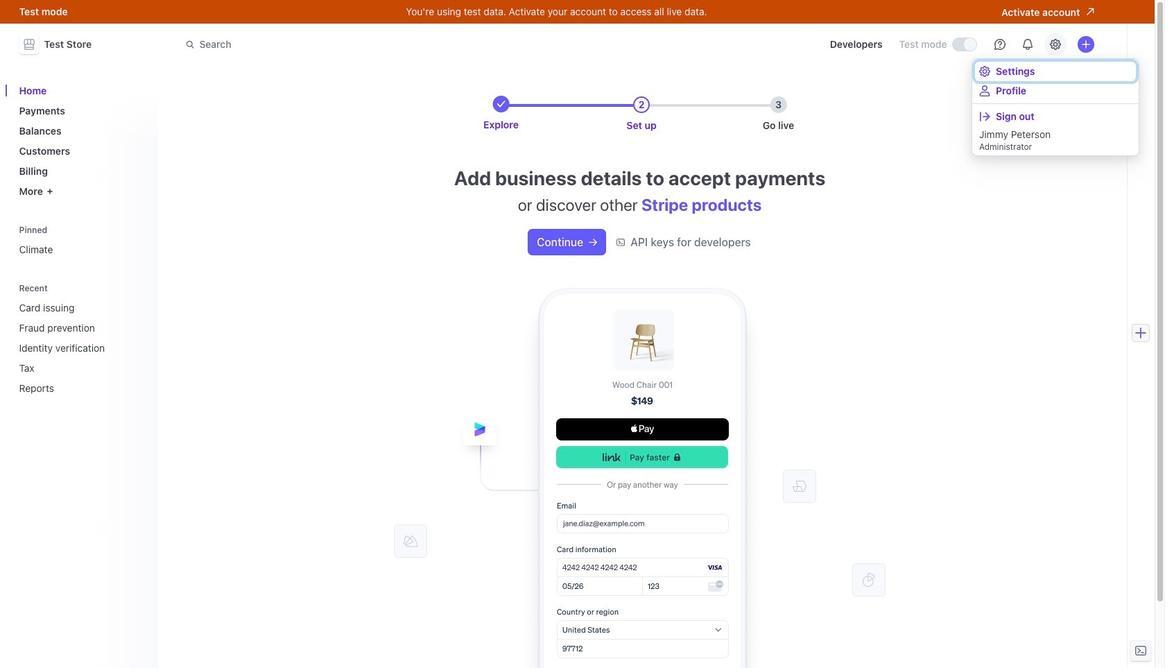 Task type: locate. For each thing, give the bounding box(es) containing it.
None search field
[[177, 32, 569, 57]]

menu
[[973, 59, 1139, 155]]

2 recent element from the top
[[14, 296, 150, 400]]

1 recent element from the top
[[14, 279, 150, 400]]

recent element
[[14, 279, 150, 400], [14, 296, 150, 400]]

help image
[[995, 39, 1006, 50]]

Test mode checkbox
[[953, 38, 977, 51]]

svg image
[[589, 238, 598, 247]]

pinned element
[[14, 220, 150, 261]]

notifications image
[[1022, 39, 1034, 50]]

menu item
[[976, 107, 1137, 126]]



Task type: describe. For each thing, give the bounding box(es) containing it.
edit pins image
[[136, 226, 144, 234]]

core navigation links element
[[14, 79, 150, 203]]

clear history image
[[136, 284, 144, 292]]

Search text field
[[177, 32, 569, 57]]

settings image
[[1050, 39, 1061, 50]]



Task type: vqa. For each thing, say whether or not it's contained in the screenshot.
NOTIFICATIONS icon at the top of the page
yes



